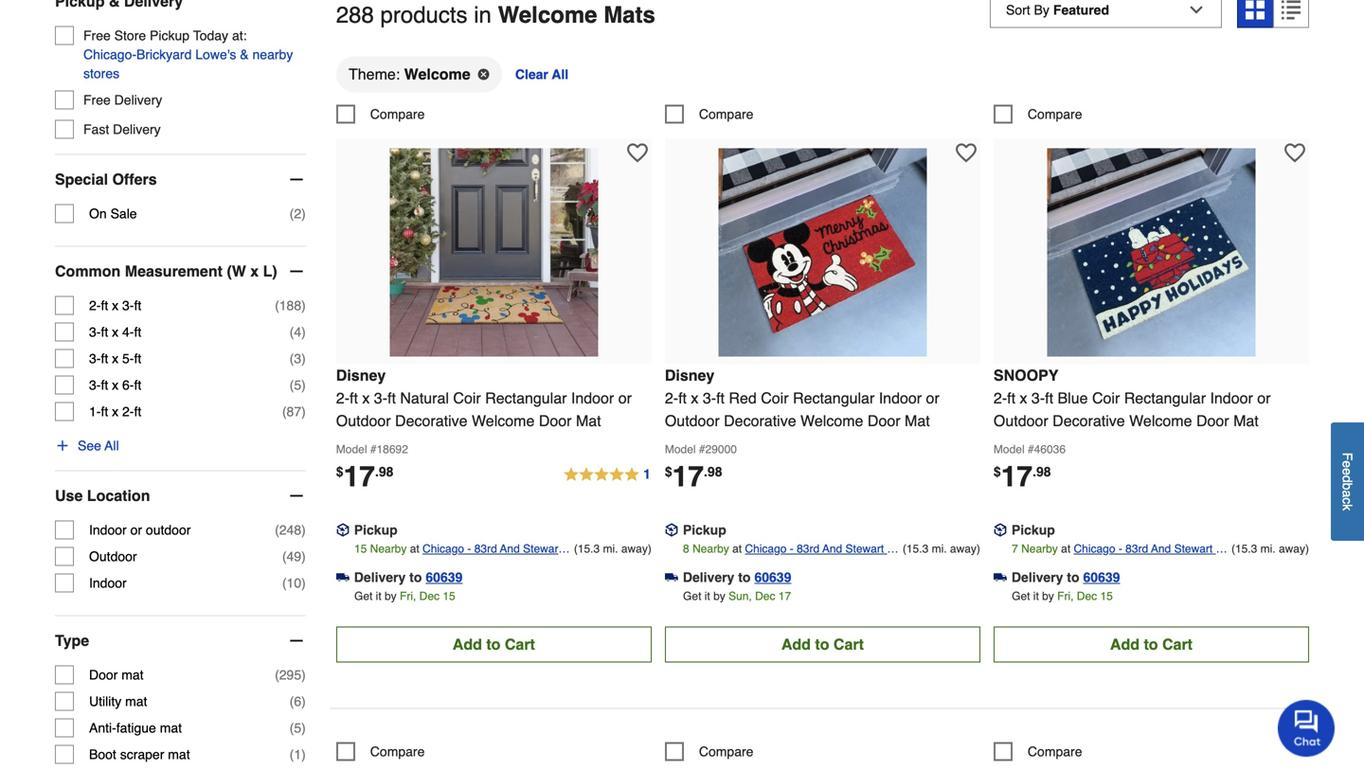Task type: describe. For each thing, give the bounding box(es) containing it.
get it by sun, dec 17
[[683, 590, 791, 603]]

snoopy 2-ft x 3-ft blue coir rectangular indoor or outdoor decorative welcome door mat image
[[1048, 148, 1256, 357]]

on sale
[[89, 206, 137, 221]]

ft left the blue
[[1045, 389, 1054, 407]]

compare for 5001786405 element
[[1028, 744, 1083, 759]]

chicago-brickyard lowe's & nearby stores button
[[83, 45, 306, 83]]

2 actual price $17.98 element from the left
[[665, 460, 723, 493]]

location
[[87, 487, 150, 505]]

all for see all
[[105, 438, 119, 454]]

door for 2-ft x 3-ft blue coir rectangular indoor or outdoor decorative welcome door mat
[[1197, 412, 1230, 430]]

5014672867 element
[[994, 105, 1083, 124]]

grid view image
[[1246, 1, 1265, 19]]

red
[[729, 389, 757, 407]]

ft left natural
[[388, 389, 396, 407]]

( for 3-ft x 6-ft
[[290, 378, 294, 393]]

( 248 )
[[275, 523, 306, 538]]

use location
[[55, 487, 150, 505]]

close circle filled image
[[478, 69, 490, 80]]

chicago for 8 nearby
[[745, 542, 787, 556]]

utility
[[89, 694, 122, 709]]

delivery to 60639 for 7 nearby
[[1012, 570, 1121, 585]]

2
[[294, 206, 301, 221]]

outdoor
[[146, 523, 191, 538]]

away) for 8 nearby
[[950, 542, 981, 556]]

( 4 )
[[290, 325, 306, 340]]

decorative for red
[[724, 412, 797, 430]]

nearby
[[253, 47, 293, 62]]

see
[[78, 438, 101, 454]]

248
[[279, 523, 301, 538]]

5 stars image
[[563, 464, 652, 486]]

scraper
[[120, 747, 164, 762]]

1 e from the top
[[1340, 461, 1356, 468]]

4
[[294, 325, 301, 340]]

stewart for 15 nearby at chicago - 83rd and stewart lowe's (15.3 mi. away)
[[523, 542, 562, 556]]

3 $ from the left
[[994, 464, 1001, 479]]

by for 15 nearby at chicago - 83rd and stewart lowe's (15.3 mi. away)
[[385, 590, 397, 603]]

(15.3 mi. away) for 8 nearby at chicago - 83rd and stewart lowe's
[[900, 542, 981, 556]]

1 add to cart button from the left
[[336, 627, 652, 663]]

$ 17 .98 for third actual price $17.98 element from right
[[336, 460, 394, 493]]

) for utility mat
[[301, 694, 306, 709]]

all for clear all
[[552, 67, 569, 82]]

cart for first add to cart button from the right
[[1163, 636, 1193, 653]]

) for door mat
[[301, 668, 306, 683]]

add to cart for second add to cart button from right
[[782, 636, 864, 653]]

17 for third actual price $17.98 element from right
[[344, 460, 375, 493]]

coir for blue
[[1093, 389, 1120, 407]]

3
[[294, 351, 301, 366]]

truck filled image for 8 nearby at chicago - 83rd and stewart lowe's
[[665, 571, 678, 584]]

ft left 6- on the left of page
[[101, 378, 108, 393]]

products
[[380, 2, 468, 28]]

2 $ from the left
[[665, 464, 673, 479]]

stores
[[83, 66, 120, 81]]

ft down 6- on the left of page
[[134, 404, 141, 419]]

special
[[55, 171, 108, 188]]

or for 2-ft x 3-ft natural coir rectangular indoor or outdoor decorative welcome door mat
[[619, 389, 632, 407]]

( for indoor
[[282, 576, 287, 591]]

3- inside disney 2-ft x 3-ft natural coir rectangular indoor or outdoor decorative welcome door mat
[[374, 389, 388, 407]]

( 2 )
[[290, 206, 306, 221]]

49
[[287, 549, 301, 564]]

( for anti-fatigue mat
[[290, 721, 294, 736]]

outdoor for disney 2-ft x 3-ft red coir rectangular indoor or outdoor decorative welcome door mat
[[665, 412, 720, 430]]

see all button
[[55, 436, 119, 455]]

cart for 3rd add to cart button from right
[[505, 636, 535, 653]]

) for 1-ft x 2-ft
[[301, 404, 306, 419]]

( 49 )
[[282, 549, 306, 564]]

mat for 2-ft x 3-ft blue coir rectangular indoor or outdoor decorative welcome door mat
[[1234, 412, 1259, 430]]

lowe's inside chicago-brickyard lowe's & nearby stores
[[195, 47, 236, 62]]

today
[[193, 28, 228, 43]]

188
[[279, 298, 301, 313]]

10
[[287, 576, 301, 591]]

it for 15 nearby at chicago - 83rd and stewart lowe's (15.3 mi. away)
[[376, 590, 382, 603]]

5014672873 element
[[336, 105, 425, 124]]

( for indoor or outdoor
[[275, 523, 279, 538]]

( for 1-ft x 2-ft
[[282, 404, 287, 419]]

model for 2-ft x 3-ft red coir rectangular indoor or outdoor decorative welcome door mat
[[665, 443, 696, 456]]

common
[[55, 263, 121, 280]]

6-
[[122, 378, 134, 393]]

( 188 )
[[275, 298, 306, 313]]

outdoor down the indoor or outdoor
[[89, 549, 137, 564]]

minus image
[[287, 262, 306, 281]]

x inside snoopy 2-ft x 3-ft blue coir rectangular indoor or outdoor decorative welcome door mat
[[1020, 389, 1028, 407]]

at for 15 nearby
[[410, 542, 420, 556]]

common measurement (w x l)
[[55, 263, 277, 280]]

free delivery
[[83, 92, 162, 108]]

$ 17 .98 for second actual price $17.98 element
[[665, 460, 723, 493]]

model for 2-ft x 3-ft natural coir rectangular indoor or outdoor decorative welcome door mat
[[336, 443, 367, 456]]

) for indoor
[[301, 576, 306, 591]]

model # 46036
[[994, 443, 1066, 456]]

dec for 7 nearby
[[1077, 590, 1098, 603]]

6
[[294, 694, 301, 709]]

ft down the 4-
[[134, 351, 141, 366]]

2- down 6- on the left of page
[[122, 404, 134, 419]]

get for 15 nearby at chicago - 83rd and stewart lowe's (15.3 mi. away)
[[354, 590, 373, 603]]

or for 2-ft x 3-ft blue coir rectangular indoor or outdoor decorative welcome door mat
[[1258, 389, 1271, 407]]

( for outdoor
[[282, 549, 287, 564]]

sale
[[110, 206, 137, 221]]

model # 29000
[[665, 443, 737, 456]]

3- left 5-
[[89, 351, 101, 366]]

60639 for 7 nearby
[[1084, 570, 1121, 585]]

welcome inside list box
[[404, 65, 471, 83]]

ft left the 4-
[[101, 325, 108, 340]]

disney 2-ft x 3-ft red coir rectangular indoor or outdoor decorative welcome door mat image
[[719, 148, 927, 357]]

door for 2-ft x 3-ft red coir rectangular indoor or outdoor decorative welcome door mat
[[868, 412, 901, 430]]

ft down 5-
[[134, 378, 141, 393]]

use location button
[[55, 472, 306, 521]]

boot
[[89, 747, 116, 762]]

d
[[1340, 475, 1356, 483]]

1 button
[[563, 464, 652, 486]]

snoopy
[[994, 367, 1059, 384]]

mi. inside 15 nearby at chicago - 83rd and stewart lowe's (15.3 mi. away)
[[603, 542, 618, 556]]

in
[[474, 2, 492, 28]]

f
[[1340, 453, 1356, 461]]

special offers button
[[55, 155, 306, 204]]

15 for 15 nearby at chicago - 83rd and stewart lowe's (15.3 mi. away)
[[443, 590, 456, 603]]

mat up fatigue
[[125, 694, 147, 709]]

60639 button for 7 nearby
[[1084, 568, 1121, 587]]

1 add from the left
[[453, 636, 482, 653]]

46036
[[1034, 443, 1066, 456]]

coir for natural
[[453, 389, 481, 407]]

ft down 3-ft x 6-ft
[[101, 404, 108, 419]]

87
[[287, 404, 301, 419]]

theme: welcome
[[349, 65, 471, 83]]

15 nearby at chicago - 83rd and stewart lowe's (15.3 mi. away)
[[354, 542, 652, 575]]

3 add from the left
[[1111, 636, 1140, 653]]

1 .98 from the left
[[375, 464, 394, 479]]

c
[[1340, 498, 1356, 504]]

3 actual price $17.98 element from the left
[[994, 460, 1051, 493]]

) for 3-ft x 4-ft
[[301, 325, 306, 340]]

fast
[[83, 122, 109, 137]]

mat right "scraper"
[[168, 747, 190, 762]]

1 inside 5 stars image
[[644, 467, 651, 482]]

1 vertical spatial 1
[[294, 747, 301, 762]]

3-ft x 5-ft
[[89, 351, 141, 366]]

) for 2-ft x 3-ft
[[301, 298, 306, 313]]

compare for 5014672867 element
[[1028, 106, 1083, 122]]

or for 2-ft x 3-ft red coir rectangular indoor or outdoor decorative welcome door mat
[[926, 389, 940, 407]]

7 nearby at chicago - 83rd and stewart lowe's
[[1012, 542, 1216, 575]]

clear
[[515, 67, 549, 82]]

( 87 )
[[282, 404, 306, 419]]

compare for 5014672873 element in the left top of the page
[[370, 106, 425, 122]]

ft up 3-ft x 4-ft
[[101, 298, 108, 313]]

) for boot scraper mat
[[301, 747, 306, 762]]

( for boot scraper mat
[[290, 747, 294, 762]]

welcome for snoopy 2-ft x 3-ft blue coir rectangular indoor or outdoor decorative welcome door mat
[[1130, 412, 1193, 430]]

3-ft x 4-ft
[[89, 325, 141, 340]]

chicago-brickyard lowe's & nearby stores
[[83, 47, 293, 81]]

x inside button
[[250, 263, 259, 280]]

x up 3-ft x 4-ft
[[112, 298, 119, 313]]

ft up 5-
[[134, 325, 141, 340]]

288 products in welcome mats
[[336, 2, 656, 28]]

cart for second add to cart button from right
[[834, 636, 864, 653]]

measurement
[[125, 263, 223, 280]]

18692
[[377, 443, 408, 456]]

ft up the model # 18692
[[350, 389, 358, 407]]

lowe's for 7 nearby at chicago - 83rd and stewart lowe's
[[1074, 561, 1109, 575]]

ft up the model # 29000
[[679, 389, 687, 407]]

common measurement (w x l) button
[[55, 247, 306, 296]]

pickup image for 8 nearby
[[665, 524, 678, 537]]

decorative for blue
[[1053, 412, 1125, 430]]

( 3 )
[[290, 351, 306, 366]]

17 for 1st actual price $17.98 element from the right
[[1001, 460, 1033, 493]]

chicago - 83rd and stewart lowe's button for 15 nearby
[[423, 540, 571, 575]]

2- for disney 2-ft x 3-ft red coir rectangular indoor or outdoor decorative welcome door mat
[[665, 389, 679, 407]]

4-
[[122, 325, 134, 340]]

5014144935 element
[[665, 742, 754, 761]]

get it by fri, dec 15 for 15 nearby
[[354, 590, 456, 603]]

x inside disney 2-ft x 3-ft red coir rectangular indoor or outdoor decorative welcome door mat
[[691, 389, 699, 407]]

disney for disney 2-ft x 3-ft natural coir rectangular indoor or outdoor decorative welcome door mat
[[336, 367, 386, 384]]

nearby for 7 nearby
[[1022, 542, 1058, 556]]

x left the 4-
[[112, 325, 119, 340]]

( 5 ) for 3-ft x 6-ft
[[290, 378, 306, 393]]

( 1 )
[[290, 747, 306, 762]]

x right 1-
[[112, 404, 119, 419]]

5-
[[122, 351, 134, 366]]

29000
[[706, 443, 737, 456]]

utility mat
[[89, 694, 147, 709]]

2 add to cart button from the left
[[665, 627, 981, 663]]

chicago - 83rd and stewart lowe's button for 8 nearby
[[745, 540, 900, 575]]

2-ft x 3-ft
[[89, 298, 141, 313]]

indoor or outdoor
[[89, 523, 191, 538]]

$ 17 .98 for 1st actual price $17.98 element from the right
[[994, 460, 1051, 493]]

x left 5-
[[112, 351, 119, 366]]

ft down snoopy
[[1007, 389, 1016, 407]]

17 for second actual price $17.98 element
[[673, 460, 704, 493]]

plus image
[[55, 438, 70, 454]]

3 .98 from the left
[[1033, 464, 1051, 479]]

lowe's for 8 nearby at chicago - 83rd and stewart lowe's
[[745, 561, 780, 575]]

17 down 8 nearby at chicago - 83rd and stewart lowe's at the bottom right of the page
[[779, 590, 791, 603]]

60639 button for 8 nearby
[[755, 568, 792, 587]]

chicago - 83rd and stewart lowe's button for 7 nearby
[[1074, 540, 1229, 575]]

dec for 15 nearby
[[419, 590, 440, 603]]

k
[[1340, 504, 1356, 511]]

1 heart outline image from the left
[[956, 142, 977, 163]]

2 heart outline image from the left
[[1285, 142, 1306, 163]]



Task type: locate. For each thing, give the bounding box(es) containing it.
delivery for 15 nearby at chicago - 83rd and stewart lowe's (15.3 mi. away)
[[354, 570, 406, 585]]

coir right natural
[[453, 389, 481, 407]]

offers
[[112, 171, 157, 188]]

3 at from the left
[[1062, 542, 1071, 556]]

11 ) from the top
[[301, 694, 306, 709]]

by for 7 nearby at chicago - 83rd and stewart lowe's
[[1043, 590, 1055, 603]]

1 $ from the left
[[336, 464, 344, 479]]

2 - from the left
[[790, 542, 794, 556]]

3- up the 4-
[[122, 298, 134, 313]]

3- down snoopy
[[1032, 389, 1045, 407]]

indoor inside disney 2-ft x 3-ft natural coir rectangular indoor or outdoor decorative welcome door mat
[[571, 389, 614, 407]]

2 away) from the left
[[950, 542, 981, 556]]

ft left 5-
[[101, 351, 108, 366]]

mat for 2-ft x 3-ft red coir rectangular indoor or outdoor decorative welcome door mat
[[905, 412, 930, 430]]

1 horizontal spatial dec
[[755, 590, 776, 603]]

disney 2-ft x 3-ft natural coir rectangular indoor or outdoor decorative welcome door mat
[[336, 367, 632, 430]]

door mat
[[89, 668, 144, 683]]

15 down 7 nearby at chicago - 83rd and stewart lowe's
[[1101, 590, 1113, 603]]

60639 button for 15 nearby
[[426, 568, 463, 587]]

disney up the model # 18692
[[336, 367, 386, 384]]

1 horizontal spatial fri,
[[1058, 590, 1074, 603]]

at inside 8 nearby at chicago - 83rd and stewart lowe's
[[733, 542, 742, 556]]

3 # from the left
[[1028, 443, 1034, 456]]

pickup up brickyard
[[150, 28, 190, 43]]

0 horizontal spatial add
[[453, 636, 482, 653]]

heart outline image
[[627, 142, 648, 163]]

outdoor up the model # 29000
[[665, 412, 720, 430]]

1 fri, from the left
[[400, 590, 416, 603]]

compare inside 5014144935 'element'
[[699, 744, 754, 759]]

truck filled image
[[336, 571, 349, 584]]

at
[[410, 542, 420, 556], [733, 542, 742, 556], [1062, 542, 1071, 556]]

it right ( 10 )
[[376, 590, 382, 603]]

3 delivery to 60639 from the left
[[1012, 570, 1121, 585]]

1 ) from the top
[[301, 206, 306, 221]]

mat
[[576, 412, 601, 430], [905, 412, 930, 430], [1234, 412, 1259, 430]]

2 horizontal spatial $ 17 .98
[[994, 460, 1051, 493]]

minus image
[[287, 170, 306, 189], [287, 487, 306, 506], [287, 632, 306, 651]]

decorative for natural
[[395, 412, 468, 430]]

pickup image for 15 nearby
[[336, 524, 349, 537]]

pickup down the model # 18692
[[354, 522, 398, 538]]

indoor inside snoopy 2-ft x 3-ft blue coir rectangular indoor or outdoor decorative welcome door mat
[[1211, 389, 1254, 407]]

288
[[336, 2, 374, 28]]

2 add to cart from the left
[[782, 636, 864, 653]]

x inside disney 2-ft x 3-ft natural coir rectangular indoor or outdoor decorative welcome door mat
[[362, 389, 370, 407]]

1 get it by fri, dec 15 from the left
[[354, 590, 456, 603]]

15 down 15 nearby at chicago - 83rd and stewart lowe's (15.3 mi. away)
[[443, 590, 456, 603]]

rectangular for natural
[[485, 389, 567, 407]]

1 horizontal spatial delivery to 60639
[[683, 570, 792, 585]]

2 horizontal spatial by
[[1043, 590, 1055, 603]]

lowe's inside 8 nearby at chicago - 83rd and stewart lowe's
[[745, 561, 780, 575]]

3 it from the left
[[1034, 590, 1039, 603]]

2 horizontal spatial 60639
[[1084, 570, 1121, 585]]

)
[[301, 206, 306, 221], [301, 298, 306, 313], [301, 325, 306, 340], [301, 351, 306, 366], [301, 378, 306, 393], [301, 404, 306, 419], [301, 523, 306, 538], [301, 549, 306, 564], [301, 576, 306, 591], [301, 668, 306, 683], [301, 694, 306, 709], [301, 721, 306, 736], [301, 747, 306, 762]]

3 add to cart button from the left
[[994, 627, 1310, 663]]

mats
[[604, 2, 656, 28]]

free store pickup today at:
[[83, 28, 247, 43]]

mi. for 7
[[1261, 542, 1276, 556]]

5014144943 element
[[336, 742, 425, 761]]

( for door mat
[[275, 668, 279, 683]]

clear all button
[[513, 55, 571, 93]]

2- inside disney 2-ft x 3-ft natural coir rectangular indoor or outdoor decorative welcome door mat
[[336, 389, 350, 407]]

minus image inside special offers button
[[287, 170, 306, 189]]

compare
[[370, 106, 425, 122], [699, 106, 754, 122], [1028, 106, 1083, 122], [370, 744, 425, 759], [699, 744, 754, 759], [1028, 744, 1083, 759]]

1 horizontal spatial get
[[683, 590, 702, 603]]

1 horizontal spatial decorative
[[724, 412, 797, 430]]

3 (15.3 from the left
[[1232, 542, 1258, 556]]

x up the model # 18692
[[362, 389, 370, 407]]

3 minus image from the top
[[287, 632, 306, 651]]

store
[[114, 28, 146, 43]]

2 horizontal spatial 83rd
[[1126, 542, 1149, 556]]

2 and from the left
[[823, 542, 843, 556]]

welcome for disney 2-ft x 3-ft natural coir rectangular indoor or outdoor decorative welcome door mat
[[472, 412, 535, 430]]

away) for 7 nearby
[[1279, 542, 1310, 556]]

2 horizontal spatial chicago
[[1074, 542, 1116, 556]]

2 horizontal spatial get
[[1012, 590, 1031, 603]]

chicago-
[[83, 47, 136, 62]]

1 horizontal spatial $ 17 .98
[[665, 460, 723, 493]]

3-ft x 6-ft
[[89, 378, 141, 393]]

add to cart button down 8 nearby at chicago - 83rd and stewart lowe's at the bottom right of the page
[[665, 627, 981, 663]]

$ 17 .98 down the model # 18692
[[336, 460, 394, 493]]

1 horizontal spatial rectangular
[[793, 389, 875, 407]]

2 fri, from the left
[[1058, 590, 1074, 603]]

1 disney from the left
[[336, 367, 386, 384]]

2 stewart from the left
[[846, 542, 884, 556]]

1 horizontal spatial $
[[665, 464, 673, 479]]

0 horizontal spatial 60639
[[426, 570, 463, 585]]

) up ( 10 )
[[301, 549, 306, 564]]

7 ) from the top
[[301, 523, 306, 538]]

8
[[683, 542, 690, 556]]

1 delivery to 60639 from the left
[[354, 570, 463, 585]]

0 horizontal spatial #
[[370, 443, 377, 456]]

3- up 1-
[[89, 378, 101, 393]]

lowe's inside 7 nearby at chicago - 83rd and stewart lowe's
[[1074, 561, 1109, 575]]

2 horizontal spatial model
[[994, 443, 1025, 456]]

1 horizontal spatial mat
[[905, 412, 930, 430]]

compare inside 5014672867 element
[[1028, 106, 1083, 122]]

0 vertical spatial free
[[83, 28, 111, 43]]

- for 15 nearby
[[468, 542, 471, 556]]

( 5 ) up ( 1 )
[[290, 721, 306, 736]]

2 horizontal spatial -
[[1119, 542, 1123, 556]]

1 horizontal spatial all
[[552, 67, 569, 82]]

nearby
[[370, 542, 407, 556], [693, 542, 729, 556], [1022, 542, 1058, 556]]

get
[[354, 590, 373, 603], [683, 590, 702, 603], [1012, 590, 1031, 603]]

3- left the 4-
[[89, 325, 101, 340]]

$ down model # 46036
[[994, 464, 1001, 479]]

delivery down free delivery
[[113, 122, 161, 137]]

1 horizontal spatial (15.3 mi. away)
[[1229, 542, 1310, 556]]

# for disney 2-ft x 3-ft natural coir rectangular indoor or outdoor decorative welcome door mat
[[370, 443, 377, 456]]

add to cart for 3rd add to cart button from right
[[453, 636, 535, 653]]

rectangular inside snoopy 2-ft x 3-ft blue coir rectangular indoor or outdoor decorative welcome door mat
[[1125, 389, 1206, 407]]

2 horizontal spatial mi.
[[1261, 542, 1276, 556]]

1 horizontal spatial 1
[[644, 467, 651, 482]]

minus image for offers
[[287, 170, 306, 189]]

decorative inside disney 2-ft x 3-ft natural coir rectangular indoor or outdoor decorative welcome door mat
[[395, 412, 468, 430]]

2 horizontal spatial coir
[[1093, 389, 1120, 407]]

2 (15.3 from the left
[[903, 542, 929, 556]]

2 disney from the left
[[665, 367, 715, 384]]

3 60639 from the left
[[1084, 570, 1121, 585]]

f e e d b a c k button
[[1331, 423, 1365, 541]]

2- inside snoopy 2-ft x 3-ft blue coir rectangular indoor or outdoor decorative welcome door mat
[[994, 389, 1007, 407]]

pickup for 8 nearby
[[683, 522, 727, 538]]

1 minus image from the top
[[287, 170, 306, 189]]

0 horizontal spatial model
[[336, 443, 367, 456]]

2 horizontal spatial add
[[1111, 636, 1140, 653]]

natural
[[400, 389, 449, 407]]

mat inside snoopy 2-ft x 3-ft blue coir rectangular indoor or outdoor decorative welcome door mat
[[1234, 412, 1259, 430]]

model left 29000
[[665, 443, 696, 456]]

0 horizontal spatial heart outline image
[[956, 142, 977, 163]]

- inside 7 nearby at chicago - 83rd and stewart lowe's
[[1119, 542, 1123, 556]]

0 horizontal spatial add to cart
[[453, 636, 535, 653]]

outdoor inside disney 2-ft x 3-ft red coir rectangular indoor or outdoor decorative welcome door mat
[[665, 412, 720, 430]]

minus image inside use location "button"
[[287, 487, 306, 506]]

1 horizontal spatial actual price $17.98 element
[[665, 460, 723, 493]]

3 83rd from the left
[[1126, 542, 1149, 556]]

indoor for 2-ft x 3-ft blue coir rectangular indoor or outdoor decorative welcome door mat
[[1211, 389, 1254, 407]]

1-ft x 2-ft
[[89, 404, 141, 419]]

and for 15 nearby at chicago - 83rd and stewart lowe's (15.3 mi. away)
[[500, 542, 520, 556]]

.98 down 29000
[[704, 464, 723, 479]]

1-
[[89, 404, 101, 419]]

get down 8
[[683, 590, 702, 603]]

0 horizontal spatial -
[[468, 542, 471, 556]]

1 vertical spatial minus image
[[287, 487, 306, 506]]

x
[[250, 263, 259, 280], [112, 298, 119, 313], [112, 325, 119, 340], [112, 351, 119, 366], [112, 378, 119, 393], [362, 389, 370, 407], [691, 389, 699, 407], [1020, 389, 1028, 407], [112, 404, 119, 419]]

actual price $17.98 element down the model # 29000
[[665, 460, 723, 493]]

delivery to 60639 for 8 nearby
[[683, 570, 792, 585]]

) for anti-fatigue mat
[[301, 721, 306, 736]]

2 (15.3 mi. away) from the left
[[1229, 542, 1310, 556]]

1 cart from the left
[[505, 636, 535, 653]]

) up ( 1 )
[[301, 721, 306, 736]]

1 by from the left
[[385, 590, 397, 603]]

1 dec from the left
[[419, 590, 440, 603]]

blue
[[1058, 389, 1088, 407]]

ft left red
[[717, 389, 725, 407]]

lowe's inside 15 nearby at chicago - 83rd and stewart lowe's (15.3 mi. away)
[[423, 561, 458, 575]]

delivery to 60639 for 15 nearby
[[354, 570, 463, 585]]

3 60639 button from the left
[[1084, 568, 1121, 587]]

) for 3-ft x 5-ft
[[301, 351, 306, 366]]

list view image
[[1282, 1, 1301, 19]]

1 horizontal spatial chicago - 83rd and stewart lowe's button
[[745, 540, 900, 575]]

type
[[55, 632, 89, 650]]

60639 button
[[426, 568, 463, 587], [755, 568, 792, 587], [1084, 568, 1121, 587]]

1 at from the left
[[410, 542, 420, 556]]

17 down the model # 29000
[[673, 460, 704, 493]]

1 horizontal spatial -
[[790, 542, 794, 556]]

1 horizontal spatial and
[[823, 542, 843, 556]]

2 free from the top
[[83, 92, 111, 108]]

or inside snoopy 2-ft x 3-ft blue coir rectangular indoor or outdoor decorative welcome door mat
[[1258, 389, 1271, 407]]

# for snoopy 2-ft x 3-ft blue coir rectangular indoor or outdoor decorative welcome door mat
[[1028, 443, 1034, 456]]

1 horizontal spatial (15.3
[[903, 542, 929, 556]]

) down "( 295 )"
[[301, 694, 306, 709]]

sun,
[[729, 590, 752, 603]]

see all
[[78, 438, 119, 454]]

snoopy 2-ft x 3-ft blue coir rectangular indoor or outdoor decorative welcome door mat
[[994, 367, 1271, 430]]

chicago for 7 nearby
[[1074, 542, 1116, 556]]

) for indoor or outdoor
[[301, 523, 306, 538]]

2 decorative from the left
[[724, 412, 797, 430]]

) up 49
[[301, 523, 306, 538]]

8 nearby at chicago - 83rd and stewart lowe's
[[683, 542, 887, 575]]

welcome for disney 2-ft x 3-ft red coir rectangular indoor or outdoor decorative welcome door mat
[[801, 412, 864, 430]]

minus image up 2
[[287, 170, 306, 189]]

3- left natural
[[374, 389, 388, 407]]

delivery right truck filled icon
[[354, 570, 406, 585]]

model left 18692
[[336, 443, 367, 456]]

at inside 15 nearby at chicago - 83rd and stewart lowe's (15.3 mi. away)
[[410, 542, 420, 556]]

2- up 3-ft x 4-ft
[[89, 298, 101, 313]]

9 ) from the top
[[301, 576, 306, 591]]

disney up the model # 29000
[[665, 367, 715, 384]]

1 horizontal spatial nearby
[[693, 542, 729, 556]]

disney inside disney 2-ft x 3-ft red coir rectangular indoor or outdoor decorative welcome door mat
[[665, 367, 715, 384]]

1 decorative from the left
[[395, 412, 468, 430]]

pickup up 8
[[683, 522, 727, 538]]

b
[[1340, 483, 1356, 490]]

#
[[370, 443, 377, 456], [699, 443, 706, 456], [1028, 443, 1034, 456]]

3 decorative from the left
[[1053, 412, 1125, 430]]

3- inside snoopy 2-ft x 3-ft blue coir rectangular indoor or outdoor decorative welcome door mat
[[1032, 389, 1045, 407]]

decorative inside snoopy 2-ft x 3-ft blue coir rectangular indoor or outdoor decorative welcome door mat
[[1053, 412, 1125, 430]]

door inside snoopy 2-ft x 3-ft blue coir rectangular indoor or outdoor decorative welcome door mat
[[1197, 412, 1230, 430]]

rectangular inside disney 2-ft x 3-ft natural coir rectangular indoor or outdoor decorative welcome door mat
[[485, 389, 567, 407]]

and inside 15 nearby at chicago - 83rd and stewart lowe's (15.3 mi. away)
[[500, 542, 520, 556]]

2- for disney 2-ft x 3-ft natural coir rectangular indoor or outdoor decorative welcome door mat
[[336, 389, 350, 407]]

1 horizontal spatial chicago
[[745, 542, 787, 556]]

3 rectangular from the left
[[1125, 389, 1206, 407]]

x left red
[[691, 389, 699, 407]]

13 ) from the top
[[301, 747, 306, 762]]

1 horizontal spatial truck filled image
[[994, 571, 1007, 584]]

indoor inside disney 2-ft x 3-ft red coir rectangular indoor or outdoor decorative welcome door mat
[[879, 389, 922, 407]]

minus image inside type button
[[287, 632, 306, 651]]

5 for 3-ft x 6-ft
[[294, 378, 301, 393]]

( 5 ) for anti-fatigue mat
[[290, 721, 306, 736]]

3 $ 17 .98 from the left
[[994, 460, 1051, 493]]

2 horizontal spatial #
[[1028, 443, 1034, 456]]

or inside disney 2-ft x 3-ft natural coir rectangular indoor or outdoor decorative welcome door mat
[[619, 389, 632, 407]]

15 for 7 nearby at chicago - 83rd and stewart lowe's
[[1101, 590, 1113, 603]]

) up 4
[[301, 298, 306, 313]]

0 horizontal spatial rectangular
[[485, 389, 567, 407]]

1 60639 button from the left
[[426, 568, 463, 587]]

1 horizontal spatial mi.
[[932, 542, 947, 556]]

chicago inside 8 nearby at chicago - 83rd and stewart lowe's
[[745, 542, 787, 556]]

door for 2-ft x 3-ft natural coir rectangular indoor or outdoor decorative welcome door mat
[[539, 412, 572, 430]]

nearby inside 8 nearby at chicago - 83rd and stewart lowe's
[[693, 542, 729, 556]]

83rd for 15 nearby
[[475, 542, 497, 556]]

0 horizontal spatial $ 17 .98
[[336, 460, 394, 493]]

5
[[294, 378, 301, 393], [294, 721, 301, 736]]

2 by from the left
[[714, 590, 726, 603]]

2 horizontal spatial 15
[[1101, 590, 1113, 603]]

disney inside disney 2-ft x 3-ft natural coir rectangular indoor or outdoor decorative welcome door mat
[[336, 367, 386, 384]]

1 horizontal spatial add to cart
[[782, 636, 864, 653]]

a
[[1340, 490, 1356, 498]]

1 60639 from the left
[[426, 570, 463, 585]]

1 vertical spatial free
[[83, 92, 111, 108]]

2 mat from the left
[[905, 412, 930, 430]]

0 horizontal spatial get
[[354, 590, 373, 603]]

pickup image
[[336, 524, 349, 537], [665, 524, 678, 537]]

3 nearby from the left
[[1022, 542, 1058, 556]]

list box containing theme:
[[336, 55, 1310, 105]]

delivery to 60639 up get it by sun, dec 17
[[683, 570, 792, 585]]

delivery to 60639 down 7
[[1012, 570, 1121, 585]]

1 horizontal spatial model
[[665, 443, 696, 456]]

get right ( 10 )
[[354, 590, 373, 603]]

2 60639 button from the left
[[755, 568, 792, 587]]

3 by from the left
[[1043, 590, 1055, 603]]

0 vertical spatial all
[[552, 67, 569, 82]]

list box
[[336, 55, 1310, 105]]

2 vertical spatial minus image
[[287, 632, 306, 651]]

pickup for 7 nearby
[[1012, 522, 1056, 538]]

2 it from the left
[[705, 590, 710, 603]]

decorative down the blue
[[1053, 412, 1125, 430]]

away) inside 15 nearby at chicago - 83rd and stewart lowe's (15.3 mi. away)
[[622, 542, 652, 556]]

free down "stores"
[[83, 92, 111, 108]]

83rd inside 7 nearby at chicago - 83rd and stewart lowe's
[[1126, 542, 1149, 556]]

0 horizontal spatial mat
[[576, 412, 601, 430]]

2 coir from the left
[[761, 389, 789, 407]]

- inside 15 nearby at chicago - 83rd and stewart lowe's (15.3 mi. away)
[[468, 542, 471, 556]]

welcome
[[498, 2, 598, 28], [404, 65, 471, 83], [472, 412, 535, 430], [801, 412, 864, 430], [1130, 412, 1193, 430]]

(15.3 inside 15 nearby at chicago - 83rd and stewart lowe's (15.3 mi. away)
[[574, 542, 600, 556]]

12 ) from the top
[[301, 721, 306, 736]]

$ 17 .98
[[336, 460, 394, 493], [665, 460, 723, 493], [994, 460, 1051, 493]]

welcome inside disney 2-ft x 3-ft natural coir rectangular indoor or outdoor decorative welcome door mat
[[472, 412, 535, 430]]

truck filled image
[[665, 571, 678, 584], [994, 571, 1007, 584]]

2 chicago from the left
[[745, 542, 787, 556]]

model for 2-ft x 3-ft blue coir rectangular indoor or outdoor decorative welcome door mat
[[994, 443, 1025, 456]]

2 # from the left
[[699, 443, 706, 456]]

nearby inside 15 nearby at chicago - 83rd and stewart lowe's (15.3 mi. away)
[[370, 542, 407, 556]]

welcome inside snoopy 2-ft x 3-ft blue coir rectangular indoor or outdoor decorative welcome door mat
[[1130, 412, 1193, 430]]

# for disney 2-ft x 3-ft red coir rectangular indoor or outdoor decorative welcome door mat
[[699, 443, 706, 456]]

chicago inside 7 nearby at chicago - 83rd and stewart lowe's
[[1074, 542, 1116, 556]]

0 horizontal spatial $
[[336, 464, 344, 479]]

5 for anti-fatigue mat
[[294, 721, 301, 736]]

disney for disney 2-ft x 3-ft red coir rectangular indoor or outdoor decorative welcome door mat
[[665, 367, 715, 384]]

(15.3 mi. away) for 7 nearby at chicago - 83rd and stewart lowe's
[[1229, 542, 1310, 556]]

coir inside snoopy 2-ft x 3-ft blue coir rectangular indoor or outdoor decorative welcome door mat
[[1093, 389, 1120, 407]]

delivery up fast delivery
[[114, 92, 162, 108]]

1 horizontal spatial it
[[705, 590, 710, 603]]

1 (15.3 mi. away) from the left
[[900, 542, 981, 556]]

ft up the 4-
[[134, 298, 141, 313]]

$ 17 .98 down the model # 29000
[[665, 460, 723, 493]]

compare for 5014144935 'element'
[[699, 744, 754, 759]]

dec down 15 nearby at chicago - 83rd and stewart lowe's (15.3 mi. away)
[[419, 590, 440, 603]]

outdoor up model # 46036
[[994, 412, 1049, 430]]

3 stewart from the left
[[1175, 542, 1213, 556]]

actual price $17.98 element down the model # 18692
[[336, 460, 394, 493]]

) for 3-ft x 6-ft
[[301, 378, 306, 393]]

&
[[240, 47, 249, 62]]

0 horizontal spatial chicago
[[423, 542, 464, 556]]

0 horizontal spatial away)
[[622, 542, 652, 556]]

2 horizontal spatial cart
[[1163, 636, 1193, 653]]

2 chicago - 83rd and stewart lowe's button from the left
[[745, 540, 900, 575]]

coir right red
[[761, 389, 789, 407]]

0 horizontal spatial .98
[[375, 464, 394, 479]]

2 horizontal spatial stewart
[[1175, 542, 1213, 556]]

1 horizontal spatial 15
[[443, 590, 456, 603]]

83rd inside 15 nearby at chicago - 83rd and stewart lowe's (15.3 mi. away)
[[475, 542, 497, 556]]

stewart inside 8 nearby at chicago - 83rd and stewart lowe's
[[846, 542, 884, 556]]

indoor
[[571, 389, 614, 407], [879, 389, 922, 407], [1211, 389, 1254, 407], [89, 523, 127, 538], [89, 576, 127, 591]]

2 horizontal spatial mat
[[1234, 412, 1259, 430]]

compare inside 5001786405 element
[[1028, 744, 1083, 759]]

0 horizontal spatial (15.3 mi. away)
[[900, 542, 981, 556]]

( for 3-ft x 4-ft
[[290, 325, 294, 340]]

- inside 8 nearby at chicago - 83rd and stewart lowe's
[[790, 542, 794, 556]]

0 horizontal spatial pickup image
[[336, 524, 349, 537]]

2 nearby from the left
[[693, 542, 729, 556]]

4 ) from the top
[[301, 351, 306, 366]]

0 vertical spatial ( 5 )
[[290, 378, 306, 393]]

brickyard
[[136, 47, 192, 62]]

2 horizontal spatial decorative
[[1053, 412, 1125, 430]]

) up 6
[[301, 668, 306, 683]]

minus image up 248
[[287, 487, 306, 506]]

decorative down red
[[724, 412, 797, 430]]

actual price $17.98 element
[[336, 460, 394, 493], [665, 460, 723, 493], [994, 460, 1051, 493]]

0 horizontal spatial truck filled image
[[665, 571, 678, 584]]

2 horizontal spatial dec
[[1077, 590, 1098, 603]]

2 e from the top
[[1340, 468, 1356, 475]]

mi. for 8
[[932, 542, 947, 556]]

2- down snoopy
[[994, 389, 1007, 407]]

at inside 7 nearby at chicago - 83rd and stewart lowe's
[[1062, 542, 1071, 556]]

0 horizontal spatial decorative
[[395, 412, 468, 430]]

0 horizontal spatial 1
[[294, 747, 301, 762]]

-
[[468, 542, 471, 556], [790, 542, 794, 556], [1119, 542, 1123, 556]]

delivery for 8 nearby at chicago - 83rd and stewart lowe's
[[683, 570, 735, 585]]

coir inside disney 2-ft x 3-ft natural coir rectangular indoor or outdoor decorative welcome door mat
[[453, 389, 481, 407]]

1 actual price $17.98 element from the left
[[336, 460, 394, 493]]

0 horizontal spatial get it by fri, dec 15
[[354, 590, 456, 603]]

outdoor inside disney 2-ft x 3-ft natural coir rectangular indoor or outdoor decorative welcome door mat
[[336, 412, 391, 430]]

mi.
[[603, 542, 618, 556], [932, 542, 947, 556], [1261, 542, 1276, 556]]

3 model from the left
[[994, 443, 1025, 456]]

0 horizontal spatial by
[[385, 590, 397, 603]]

fast delivery
[[83, 122, 161, 137]]

door
[[539, 412, 572, 430], [868, 412, 901, 430], [1197, 412, 1230, 430], [89, 668, 118, 683]]

2 horizontal spatial (15.3
[[1232, 542, 1258, 556]]

) down 4
[[301, 351, 306, 366]]

5014672877 element
[[665, 105, 754, 124]]

2 5 from the top
[[294, 721, 301, 736]]

get for 8 nearby at chicago - 83rd and stewart lowe's
[[683, 590, 702, 603]]

1 model from the left
[[336, 443, 367, 456]]

heart outline image
[[956, 142, 977, 163], [1285, 142, 1306, 163]]

outdoor inside snoopy 2-ft x 3-ft blue coir rectangular indoor or outdoor decorative welcome door mat
[[994, 412, 1049, 430]]

2 ( 5 ) from the top
[[290, 721, 306, 736]]

get down 7
[[1012, 590, 1031, 603]]

0 horizontal spatial at
[[410, 542, 420, 556]]

83rd inside 8 nearby at chicago - 83rd and stewart lowe's
[[797, 542, 820, 556]]

nearby for 8 nearby
[[693, 542, 729, 556]]

0 horizontal spatial mi.
[[603, 542, 618, 556]]

fri,
[[400, 590, 416, 603], [1058, 590, 1074, 603]]

free
[[83, 28, 111, 43], [83, 92, 111, 108]]

e up b
[[1340, 468, 1356, 475]]

0 horizontal spatial all
[[105, 438, 119, 454]]

( 5 )
[[290, 378, 306, 393], [290, 721, 306, 736]]

coir inside disney 2-ft x 3-ft red coir rectangular indoor or outdoor decorative welcome door mat
[[761, 389, 789, 407]]

2 83rd from the left
[[797, 542, 820, 556]]

chicago for 15 nearby
[[423, 542, 464, 556]]

1 horizontal spatial at
[[733, 542, 742, 556]]

add down 7 nearby at chicago - 83rd and stewart lowe's
[[1111, 636, 1140, 653]]

clear all
[[515, 67, 569, 82]]

2 minus image from the top
[[287, 487, 306, 506]]

1 ( 5 ) from the top
[[290, 378, 306, 393]]

compare inside 5014672873 element
[[370, 106, 425, 122]]

model # 18692
[[336, 443, 408, 456]]

free for free store pickup today at:
[[83, 28, 111, 43]]

free up chicago-
[[83, 28, 111, 43]]

outdoor for snoopy 2-ft x 3-ft blue coir rectangular indoor or outdoor decorative welcome door mat
[[994, 412, 1049, 430]]

type button
[[55, 617, 306, 666]]

it
[[376, 590, 382, 603], [705, 590, 710, 603], [1034, 590, 1039, 603]]

rectangular for red
[[793, 389, 875, 407]]

1 horizontal spatial cart
[[834, 636, 864, 653]]

pickup image up truck filled icon
[[336, 524, 349, 537]]

(15.3 for 7 nearby at chicago - 83rd and stewart lowe's
[[1232, 542, 1258, 556]]

1 it from the left
[[376, 590, 382, 603]]

3 add to cart from the left
[[1111, 636, 1193, 653]]

model left 46036
[[994, 443, 1025, 456]]

anti-fatigue mat
[[89, 721, 182, 736]]

1 horizontal spatial 83rd
[[797, 542, 820, 556]]

on
[[89, 206, 107, 221]]

0 horizontal spatial stewart
[[523, 542, 562, 556]]

door inside disney 2-ft x 3-ft natural coir rectangular indoor or outdoor decorative welcome door mat
[[539, 412, 572, 430]]

.98 down 18692
[[375, 464, 394, 479]]

( for 3-ft x 5-ft
[[290, 351, 294, 366]]

get it by fri, dec 15 for 7 nearby
[[1012, 590, 1113, 603]]

2 horizontal spatial .98
[[1033, 464, 1051, 479]]

1 stewart from the left
[[523, 542, 562, 556]]

(w
[[227, 263, 246, 280]]

3 chicago - 83rd and stewart lowe's button from the left
[[1074, 540, 1229, 575]]

2 model from the left
[[665, 443, 696, 456]]

outdoor for disney 2-ft x 3-ft natural coir rectangular indoor or outdoor decorative welcome door mat
[[336, 412, 391, 430]]

1 horizontal spatial add
[[782, 636, 811, 653]]

7
[[1012, 542, 1019, 556]]

compare inside 5014672877 element
[[699, 106, 754, 122]]

chicago inside 15 nearby at chicago - 83rd and stewart lowe's (15.3 mi. away)
[[423, 542, 464, 556]]

0 horizontal spatial 15
[[354, 542, 367, 556]]

it for 7 nearby at chicago - 83rd and stewart lowe's
[[1034, 590, 1039, 603]]

add to cart button down 7 nearby at chicago - 83rd and stewart lowe's
[[994, 627, 1310, 663]]

it for 8 nearby at chicago - 83rd and stewart lowe's
[[705, 590, 710, 603]]

15 right 49
[[354, 542, 367, 556]]

0 horizontal spatial chicago - 83rd and stewart lowe's button
[[423, 540, 571, 575]]

1 truck filled image from the left
[[665, 571, 678, 584]]

theme:
[[349, 65, 400, 83]]

1 horizontal spatial away)
[[950, 542, 981, 556]]

0 horizontal spatial and
[[500, 542, 520, 556]]

rectangular inside disney 2-ft x 3-ft red coir rectangular indoor or outdoor decorative welcome door mat
[[793, 389, 875, 407]]

$ down the model # 29000
[[665, 464, 673, 479]]

chat invite button image
[[1278, 699, 1336, 757]]

$ 17 .98 down model # 46036
[[994, 460, 1051, 493]]

compare for 5014672877 element
[[699, 106, 754, 122]]

2 .98 from the left
[[704, 464, 723, 479]]

compare inside the 5014144943 'element'
[[370, 744, 425, 759]]

2 add from the left
[[782, 636, 811, 653]]

decorative
[[395, 412, 468, 430], [724, 412, 797, 430], [1053, 412, 1125, 430]]

nearby inside 7 nearby at chicago - 83rd and stewart lowe's
[[1022, 542, 1058, 556]]

delivery for 7 nearby at chicago - 83rd and stewart lowe's
[[1012, 570, 1064, 585]]

17
[[344, 460, 375, 493], [673, 460, 704, 493], [1001, 460, 1033, 493], [779, 590, 791, 603]]

minus image for location
[[287, 487, 306, 506]]

boot scraper mat
[[89, 747, 190, 762]]

3 mi. from the left
[[1261, 542, 1276, 556]]

1 5 from the top
[[294, 378, 301, 393]]

3- inside disney 2-ft x 3-ft red coir rectangular indoor or outdoor decorative welcome door mat
[[703, 389, 717, 407]]

1 vertical spatial ( 5 )
[[290, 721, 306, 736]]

f e e d b a c k
[[1340, 453, 1356, 511]]

model
[[336, 443, 367, 456], [665, 443, 696, 456], [994, 443, 1025, 456]]

) for on sale
[[301, 206, 306, 221]]

x left 6- on the left of page
[[112, 378, 119, 393]]

- for 7 nearby
[[1119, 542, 1123, 556]]

5 down 3
[[294, 378, 301, 393]]

0 horizontal spatial (15.3
[[574, 542, 600, 556]]

2 horizontal spatial away)
[[1279, 542, 1310, 556]]

outdoor
[[336, 412, 391, 430], [665, 412, 720, 430], [994, 412, 1049, 430], [89, 549, 137, 564]]

nearby for 15 nearby
[[370, 542, 407, 556]]

disney 2-ft x 3-ft natural coir rectangular indoor or outdoor decorative welcome door mat image
[[390, 148, 598, 357]]

(15.3 mi. away)
[[900, 542, 981, 556], [1229, 542, 1310, 556]]

e up d
[[1340, 461, 1356, 468]]

1 $ 17 .98 from the left
[[336, 460, 394, 493]]

2- inside disney 2-ft x 3-ft red coir rectangular indoor or outdoor decorative welcome door mat
[[665, 389, 679, 407]]

( 295 )
[[275, 668, 306, 683]]

decorative down natural
[[395, 412, 468, 430]]

and inside 7 nearby at chicago - 83rd and stewart lowe's
[[1152, 542, 1172, 556]]

mat inside disney 2-ft x 3-ft red coir rectangular indoor or outdoor decorative welcome door mat
[[905, 412, 930, 430]]

stewart inside 15 nearby at chicago - 83rd and stewart lowe's (15.3 mi. away)
[[523, 542, 562, 556]]

1 horizontal spatial add to cart button
[[665, 627, 981, 663]]

.98 down 46036
[[1033, 464, 1051, 479]]

special offers
[[55, 171, 157, 188]]

pickup image
[[994, 524, 1007, 537]]

2 rectangular from the left
[[793, 389, 875, 407]]

mat right fatigue
[[160, 721, 182, 736]]

3 mat from the left
[[1234, 412, 1259, 430]]

delivery to 60639 right truck filled icon
[[354, 570, 463, 585]]

( 5 ) down 3
[[290, 378, 306, 393]]

disney 2-ft x 3-ft red coir rectangular indoor or outdoor decorative welcome door mat
[[665, 367, 940, 430]]

2 mi. from the left
[[932, 542, 947, 556]]

and inside 8 nearby at chicago - 83rd and stewart lowe's
[[823, 542, 843, 556]]

( for utility mat
[[290, 694, 294, 709]]

1 pickup image from the left
[[336, 524, 349, 537]]

1 horizontal spatial pickup image
[[665, 524, 678, 537]]

1 coir from the left
[[453, 389, 481, 407]]

free for free delivery
[[83, 92, 111, 108]]

3 chicago from the left
[[1074, 542, 1116, 556]]

decorative inside disney 2-ft x 3-ft red coir rectangular indoor or outdoor decorative welcome door mat
[[724, 412, 797, 430]]

1 horizontal spatial .98
[[704, 464, 723, 479]]

all right clear
[[552, 67, 569, 82]]

pickup for 15 nearby
[[354, 522, 398, 538]]

add to cart
[[453, 636, 535, 653], [782, 636, 864, 653], [1111, 636, 1193, 653]]

delivery up get it by sun, dec 17
[[683, 570, 735, 585]]

(15.3
[[574, 542, 600, 556], [903, 542, 929, 556], [1232, 542, 1258, 556]]

3 - from the left
[[1119, 542, 1123, 556]]

) down 3
[[301, 378, 306, 393]]

15 inside 15 nearby at chicago - 83rd and stewart lowe's (15.3 mi. away)
[[354, 542, 367, 556]]

and for 8 nearby at chicago - 83rd and stewart lowe's
[[823, 542, 843, 556]]

0 horizontal spatial cart
[[505, 636, 535, 653]]

or inside disney 2-ft x 3-ft red coir rectangular indoor or outdoor decorative welcome door mat
[[926, 389, 940, 407]]

2 get from the left
[[683, 590, 702, 603]]

indoor for 2-ft x 3-ft red coir rectangular indoor or outdoor decorative welcome door mat
[[879, 389, 922, 407]]

1 mi. from the left
[[603, 542, 618, 556]]

door inside disney 2-ft x 3-ft red coir rectangular indoor or outdoor decorative welcome door mat
[[868, 412, 901, 430]]

x down snoopy
[[1020, 389, 1028, 407]]

) down 6
[[301, 747, 306, 762]]

mat
[[122, 668, 144, 683], [125, 694, 147, 709], [160, 721, 182, 736], [168, 747, 190, 762]]

0 horizontal spatial fri,
[[400, 590, 416, 603]]

2 horizontal spatial nearby
[[1022, 542, 1058, 556]]

5001786405 element
[[994, 742, 1083, 761]]

0 vertical spatial 1
[[644, 467, 651, 482]]

add to cart for first add to cart button from the right
[[1111, 636, 1193, 653]]

1 chicago from the left
[[423, 542, 464, 556]]

5 ) from the top
[[301, 378, 306, 393]]

$ down the model # 18692
[[336, 464, 344, 479]]

0 horizontal spatial actual price $17.98 element
[[336, 460, 394, 493]]

83rd for 8 nearby
[[797, 542, 820, 556]]

1 horizontal spatial by
[[714, 590, 726, 603]]

welcome inside disney 2-ft x 3-ft red coir rectangular indoor or outdoor decorative welcome door mat
[[801, 412, 864, 430]]

add down 15 nearby at chicago - 83rd and stewart lowe's (15.3 mi. away)
[[453, 636, 482, 653]]

1 horizontal spatial 60639 button
[[755, 568, 792, 587]]

mat inside disney 2-ft x 3-ft natural coir rectangular indoor or outdoor decorative welcome door mat
[[576, 412, 601, 430]]

3 coir from the left
[[1093, 389, 1120, 407]]

outdoor up the model # 18692
[[336, 412, 391, 430]]

1
[[644, 467, 651, 482], [294, 747, 301, 762]]

5 up ( 1 )
[[294, 721, 301, 736]]

stewart inside 7 nearby at chicago - 83rd and stewart lowe's
[[1175, 542, 1213, 556]]

l)
[[263, 263, 277, 280]]

mat up utility mat
[[122, 668, 144, 683]]

2 at from the left
[[733, 542, 742, 556]]

0 horizontal spatial coir
[[453, 389, 481, 407]]

add to cart button down 15 nearby at chicago - 83rd and stewart lowe's (15.3 mi. away)
[[336, 627, 652, 663]]

and for 7 nearby at chicago - 83rd and stewart lowe's
[[1152, 542, 1172, 556]]

2 pickup image from the left
[[665, 524, 678, 537]]

1 add to cart from the left
[[453, 636, 535, 653]]

2 horizontal spatial it
[[1034, 590, 1039, 603]]

2- up the model # 29000
[[665, 389, 679, 407]]



Task type: vqa. For each thing, say whether or not it's contained in the screenshot.


